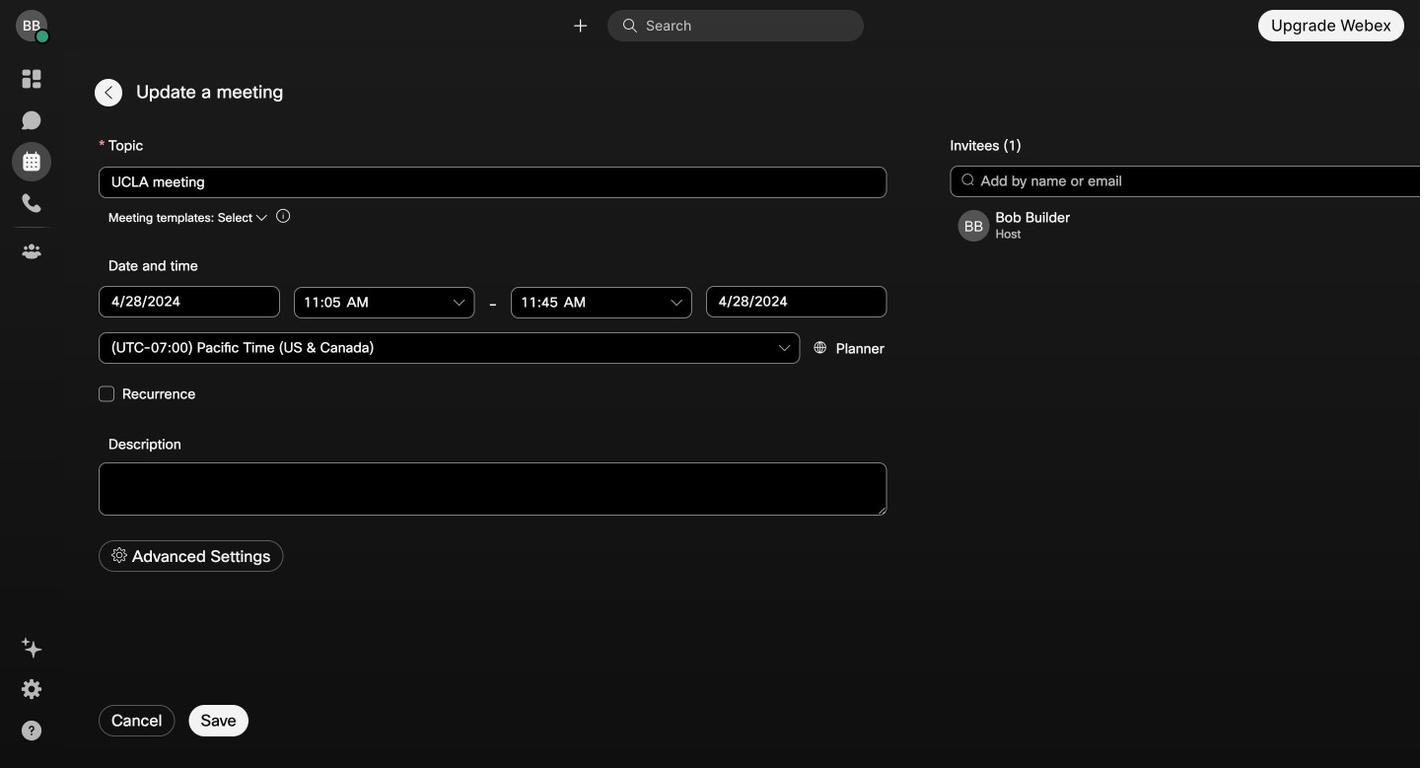 Task type: locate. For each thing, give the bounding box(es) containing it.
navigation
[[0, 51, 63, 769]]

webex tab list
[[12, 59, 51, 271]]



Task type: vqa. For each thing, say whether or not it's contained in the screenshot.
"webex" tab list
yes



